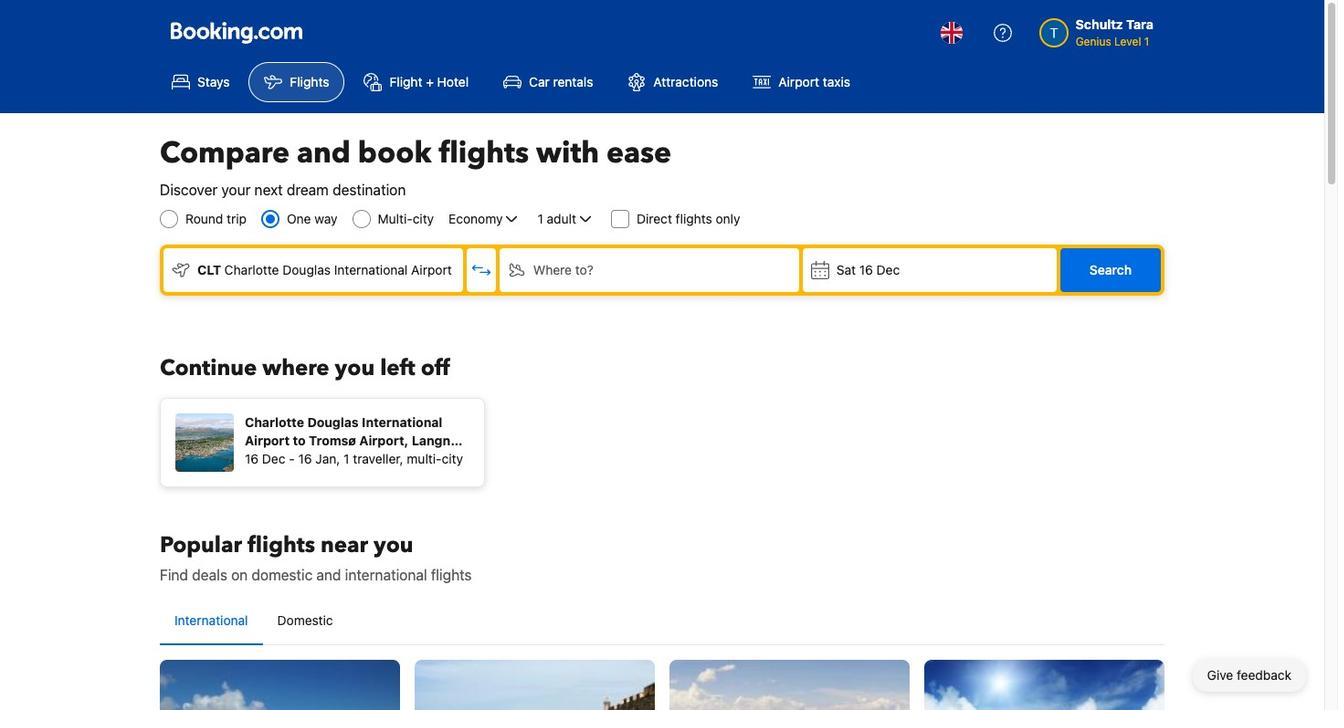 Task type: describe. For each thing, give the bounding box(es) containing it.
-
[[289, 451, 295, 467]]

and inside 'popular flights near you find deals on domestic and international flights'
[[317, 567, 341, 584]]

trip
[[227, 211, 247, 227]]

one way
[[287, 211, 338, 227]]

1 adult button
[[536, 208, 597, 230]]

clt
[[197, 262, 221, 278]]

car rentals
[[529, 74, 593, 90]]

left
[[380, 354, 415, 384]]

popular
[[160, 531, 242, 561]]

where to?
[[533, 262, 594, 278]]

rentals
[[553, 74, 593, 90]]

multi-
[[407, 451, 442, 467]]

0 horizontal spatial airport
[[411, 262, 452, 278]]

international button
[[160, 598, 263, 645]]

airport inside airport taxis link
[[779, 74, 820, 90]]

off
[[421, 354, 450, 384]]

round trip
[[185, 211, 247, 227]]

flights right international
[[431, 567, 472, 584]]

domestic
[[252, 567, 313, 584]]

book
[[358, 133, 432, 174]]

schultz
[[1076, 16, 1124, 32]]

you inside 'popular flights near you find deals on domestic and international flights'
[[374, 531, 413, 561]]

round
[[185, 211, 223, 227]]

and inside compare and book flights with ease discover your next dream destination
[[297, 133, 351, 174]]

with
[[536, 133, 599, 174]]

continue where you left off
[[160, 354, 450, 384]]

16 dec - 16 jan, 1 traveller, multi-city
[[245, 451, 463, 467]]

feedback
[[1237, 668, 1292, 683]]

16 dec - 16 jan, 1 traveller, multi-city link
[[175, 403, 481, 472]]

on
[[231, 567, 248, 584]]

tara
[[1127, 16, 1154, 32]]

0 vertical spatial you
[[335, 354, 375, 384]]

only
[[716, 211, 741, 227]]

stays link
[[156, 62, 245, 102]]

search
[[1090, 262, 1132, 278]]

flights up domestic
[[248, 531, 315, 561]]

level
[[1115, 35, 1142, 48]]

attractions link
[[613, 62, 734, 102]]

flights
[[290, 74, 329, 90]]

1 inside schultz tara genius level 1
[[1145, 35, 1150, 48]]

popular flights near you find deals on domestic and international flights
[[160, 531, 472, 584]]

stays
[[197, 74, 230, 90]]

flights left only
[[676, 211, 712, 227]]

taxis
[[823, 74, 851, 90]]

give feedback button
[[1193, 660, 1307, 693]]

0 horizontal spatial 16
[[245, 451, 259, 467]]

douglas
[[283, 262, 331, 278]]

airport taxis link
[[738, 62, 866, 102]]

jan,
[[316, 451, 340, 467]]

discover
[[160, 182, 218, 198]]

compare
[[160, 133, 290, 174]]

dec inside 'dropdown button'
[[877, 262, 900, 278]]

0 horizontal spatial city
[[413, 211, 434, 227]]

flights inside compare and book flights with ease discover your next dream destination
[[439, 133, 529, 174]]

+
[[426, 74, 434, 90]]

traveller,
[[353, 451, 404, 467]]

hotel
[[437, 74, 469, 90]]

give feedback
[[1208, 668, 1292, 683]]

deals
[[192, 567, 227, 584]]

1 adult
[[538, 211, 577, 227]]

airport taxis
[[779, 74, 851, 90]]

multi-
[[378, 211, 413, 227]]



Task type: locate. For each thing, give the bounding box(es) containing it.
direct flights only
[[637, 211, 741, 227]]

flights
[[439, 133, 529, 174], [676, 211, 712, 227], [248, 531, 315, 561], [431, 567, 472, 584]]

1 right jan,
[[344, 451, 349, 467]]

compare and book flights with ease discover your next dream destination
[[160, 133, 672, 198]]

international down 'deals'
[[175, 613, 248, 629]]

flight
[[390, 74, 422, 90]]

where
[[262, 354, 329, 384]]

dec left -
[[262, 451, 285, 467]]

1 vertical spatial international
[[175, 613, 248, 629]]

0 horizontal spatial 1
[[344, 451, 349, 467]]

tab list
[[160, 598, 1165, 647]]

dec right sat
[[877, 262, 900, 278]]

dec
[[877, 262, 900, 278], [262, 451, 285, 467]]

0 vertical spatial and
[[297, 133, 351, 174]]

1 horizontal spatial international
[[334, 262, 408, 278]]

1 vertical spatial 1
[[538, 211, 543, 227]]

you left left
[[335, 354, 375, 384]]

sat 16 dec
[[837, 262, 900, 278]]

0 horizontal spatial dec
[[262, 451, 285, 467]]

city right "traveller,"
[[442, 451, 463, 467]]

destination
[[333, 182, 406, 198]]

one
[[287, 211, 311, 227]]

where to? button
[[500, 249, 799, 292]]

economy
[[449, 211, 503, 227]]

domestic button
[[263, 598, 348, 645]]

1 vertical spatial you
[[374, 531, 413, 561]]

1 vertical spatial airport
[[411, 262, 452, 278]]

1
[[1145, 35, 1150, 48], [538, 211, 543, 227], [344, 451, 349, 467]]

0 vertical spatial 1
[[1145, 35, 1150, 48]]

16 right sat
[[860, 262, 873, 278]]

2 horizontal spatial 16
[[860, 262, 873, 278]]

1 inside dropdown button
[[538, 211, 543, 227]]

2 horizontal spatial 1
[[1145, 35, 1150, 48]]

1 inside 'link'
[[344, 451, 349, 467]]

domestic
[[277, 613, 333, 629]]

flight + hotel
[[390, 74, 469, 90]]

0 vertical spatial city
[[413, 211, 434, 227]]

flights up economy
[[439, 133, 529, 174]]

1 horizontal spatial 1
[[538, 211, 543, 227]]

attractions
[[654, 74, 718, 90]]

airport left taxis
[[779, 74, 820, 90]]

charlotte
[[224, 262, 279, 278]]

next
[[254, 182, 283, 198]]

1 vertical spatial dec
[[262, 451, 285, 467]]

1 horizontal spatial dec
[[877, 262, 900, 278]]

where
[[533, 262, 572, 278]]

airport down multi-city
[[411, 262, 452, 278]]

flights link
[[249, 62, 345, 102]]

car
[[529, 74, 550, 90]]

16 inside 'dropdown button'
[[860, 262, 873, 278]]

find
[[160, 567, 188, 584]]

way
[[315, 211, 338, 227]]

you
[[335, 354, 375, 384], [374, 531, 413, 561]]

1 left adult
[[538, 211, 543, 227]]

search button
[[1061, 249, 1161, 292]]

1 horizontal spatial 16
[[298, 451, 312, 467]]

0 vertical spatial international
[[334, 262, 408, 278]]

dec inside 'link'
[[262, 451, 285, 467]]

and down near
[[317, 567, 341, 584]]

city
[[413, 211, 434, 227], [442, 451, 463, 467]]

sat
[[837, 262, 856, 278]]

airport
[[779, 74, 820, 90], [411, 262, 452, 278]]

you up international
[[374, 531, 413, 561]]

car rentals link
[[488, 62, 609, 102]]

1 down tara
[[1145, 35, 1150, 48]]

continue
[[160, 354, 257, 384]]

0 vertical spatial airport
[[779, 74, 820, 90]]

city inside 16 dec - 16 jan, 1 traveller, multi-city 'link'
[[442, 451, 463, 467]]

0 horizontal spatial international
[[175, 613, 248, 629]]

direct
[[637, 211, 672, 227]]

sat 16 dec button
[[803, 249, 1057, 292]]

16 right -
[[298, 451, 312, 467]]

near
[[321, 531, 368, 561]]

international down the multi-
[[334, 262, 408, 278]]

your
[[221, 182, 251, 198]]

flight + hotel link
[[349, 62, 484, 102]]

multi-city
[[378, 211, 434, 227]]

to?
[[575, 262, 594, 278]]

booking.com logo image
[[171, 21, 302, 43], [171, 21, 302, 43]]

1 vertical spatial and
[[317, 567, 341, 584]]

international
[[345, 567, 427, 584]]

city left economy
[[413, 211, 434, 227]]

international inside button
[[175, 613, 248, 629]]

1 horizontal spatial airport
[[779, 74, 820, 90]]

give
[[1208, 668, 1234, 683]]

and
[[297, 133, 351, 174], [317, 567, 341, 584]]

dream
[[287, 182, 329, 198]]

1 vertical spatial city
[[442, 451, 463, 467]]

clt charlotte douglas international airport
[[197, 262, 452, 278]]

1 horizontal spatial city
[[442, 451, 463, 467]]

2 vertical spatial 1
[[344, 451, 349, 467]]

genius
[[1076, 35, 1112, 48]]

adult
[[547, 211, 577, 227]]

international
[[334, 262, 408, 278], [175, 613, 248, 629]]

0 vertical spatial dec
[[877, 262, 900, 278]]

tab list containing international
[[160, 598, 1165, 647]]

ease
[[607, 133, 672, 174]]

and up dream
[[297, 133, 351, 174]]

schultz tara genius level 1
[[1076, 16, 1154, 48]]

16 left -
[[245, 451, 259, 467]]

16
[[860, 262, 873, 278], [245, 451, 259, 467], [298, 451, 312, 467]]



Task type: vqa. For each thing, say whether or not it's contained in the screenshot.
1
yes



